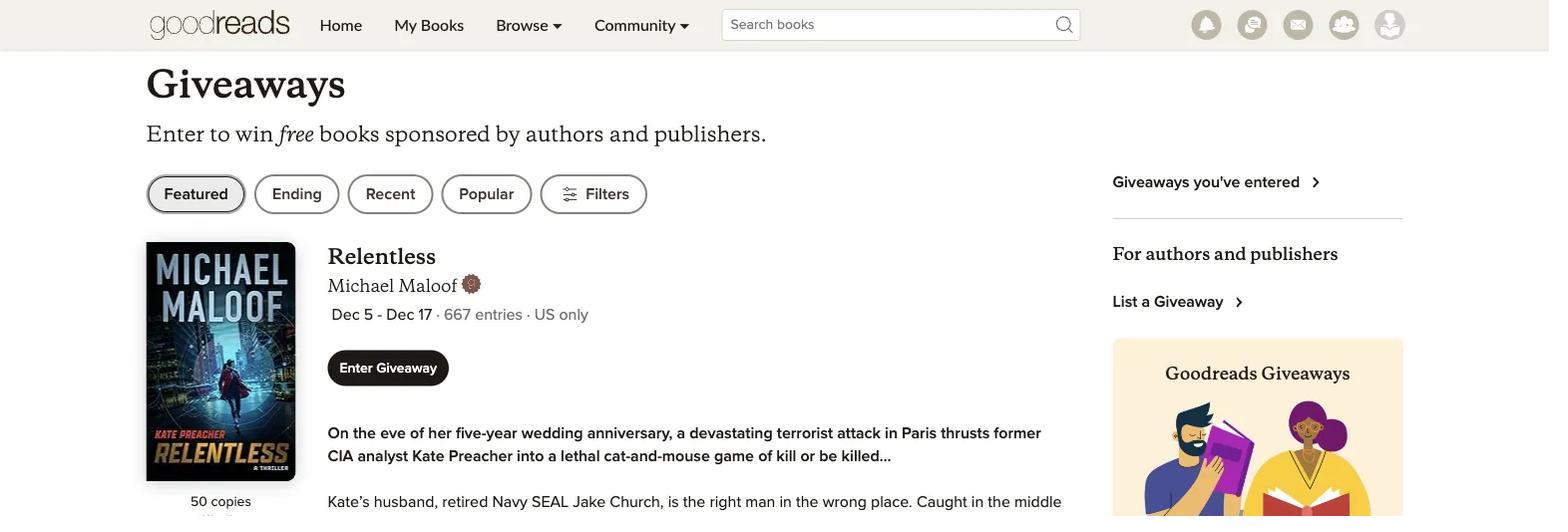 Task type: vqa. For each thing, say whether or not it's contained in the screenshot.
2023 to the top
no



Task type: describe. For each thing, give the bounding box(es) containing it.
2 horizontal spatial giveaways
[[1262, 363, 1351, 384]]

for authors and publishers
[[1113, 244, 1339, 266]]

giveaways you've entered
[[1113, 175, 1300, 191]]

husband,
[[374, 495, 438, 511]]

0 horizontal spatial a
[[548, 449, 557, 465]]

▾ for browse ▾
[[553, 15, 563, 34]]

relentless
[[328, 243, 436, 270]]

enter to win free books sponsored by authors and publishers.
[[146, 120, 767, 147]]

featured button
[[146, 175, 246, 215]]

my books link
[[378, 0, 480, 50]]

entries
[[475, 307, 523, 323]]

cat-
[[604, 449, 631, 465]]

thrusts
[[941, 426, 990, 442]]

goodreads
[[1166, 363, 1258, 384]]

michael   maloof
[[328, 275, 457, 297]]

1 vertical spatial a
[[677, 426, 686, 442]]

eve
[[380, 426, 406, 442]]

giveaways for giveaways you've entered
[[1113, 175, 1190, 191]]

preacher
[[449, 449, 513, 465]]

browse ▾ link
[[480, 0, 579, 50]]

0 horizontal spatial authors
[[526, 120, 604, 147]]

by
[[496, 120, 520, 147]]

2 dec from the left
[[386, 307, 415, 323]]

kate's husband, retired navy seal jake church, is the right man in the wrong place. caught in the middle
[[328, 495, 1062, 517]]

and-
[[631, 449, 662, 465]]

667 entries
[[444, 307, 523, 323]]

home image
[[150, 0, 290, 50]]

kill
[[777, 449, 797, 465]]

devastating
[[690, 426, 773, 442]]

jake
[[573, 495, 606, 511]]

667
[[444, 307, 471, 323]]

0 horizontal spatial giveaway
[[376, 362, 437, 376]]

giveaways you've entered link
[[1113, 171, 1328, 195]]

popular button
[[441, 175, 532, 215]]

1 vertical spatial and
[[1214, 244, 1247, 266]]

game
[[714, 449, 754, 465]]

two people reading image
[[1145, 401, 1372, 517]]

or
[[801, 449, 815, 465]]

in inside on the eve of her five-year wedding anniversary, a devastating terrorist attack in paris thrusts former cia analyst kate preacher into a lethal cat-and-mouse game of kill or be killed…
[[885, 426, 898, 442]]

goodreads giveaways
[[1166, 363, 1351, 384]]

the left middle
[[988, 495, 1011, 511]]

my books
[[394, 15, 464, 34]]

be
[[819, 449, 838, 465]]

five-
[[456, 426, 486, 442]]

kate's
[[328, 495, 370, 511]]

1 horizontal spatial authors
[[1146, 244, 1211, 266]]

list a giveaway link
[[1113, 290, 1252, 315]]

caught
[[917, 495, 968, 511]]

enter giveaway
[[340, 362, 437, 376]]

maloof
[[399, 275, 457, 297]]

michael   maloof link
[[328, 274, 481, 300]]

church,
[[610, 495, 664, 511]]

giveaways for giveaways
[[146, 60, 346, 109]]

wedding
[[522, 426, 583, 442]]

popular
[[459, 187, 514, 203]]

analyst
[[358, 449, 408, 465]]

middle
[[1015, 495, 1062, 511]]

relentless link
[[328, 243, 436, 270]]

profile image for bob builder. image
[[1375, 10, 1405, 40]]

50
[[191, 496, 207, 510]]

recent button
[[348, 175, 433, 215]]

5
[[364, 307, 373, 323]]

anniversary,
[[587, 426, 673, 442]]

into
[[517, 449, 544, 465]]

1 horizontal spatial giveaway
[[1155, 295, 1224, 311]]

Search by book title or ISBN text field
[[722, 9, 1081, 41]]

year
[[486, 426, 518, 442]]

on
[[328, 426, 349, 442]]

mouse
[[662, 449, 710, 465]]

you've
[[1194, 175, 1241, 191]]

filters button
[[540, 175, 648, 215]]

2 horizontal spatial in
[[972, 495, 984, 511]]



Task type: locate. For each thing, give the bounding box(es) containing it.
of left kill at the right bottom of page
[[758, 449, 773, 465]]

browse
[[496, 15, 549, 34]]

attack
[[837, 426, 881, 442]]

community ▾ link
[[579, 0, 706, 50]]

cia
[[328, 449, 354, 465]]

17
[[419, 307, 432, 323]]

1 vertical spatial authors
[[1146, 244, 1211, 266]]

1 horizontal spatial a
[[677, 426, 686, 442]]

us
[[535, 307, 555, 323]]

in left paris
[[885, 426, 898, 442]]

filters
[[586, 187, 630, 203]]

0 horizontal spatial and
[[609, 120, 649, 147]]

1 horizontal spatial giveaways
[[1113, 175, 1190, 191]]

to
[[210, 120, 230, 147]]

1 ▾ from the left
[[553, 15, 563, 34]]

paris
[[902, 426, 937, 442]]

0 horizontal spatial enter
[[146, 120, 205, 147]]

in right man
[[780, 495, 792, 511]]

authors up list a giveaway link
[[1146, 244, 1211, 266]]

dec 5 - dec 17
[[332, 307, 432, 323]]

killed…
[[842, 449, 892, 465]]

0 vertical spatial giveaway
[[1155, 295, 1224, 311]]

free
[[279, 120, 314, 147]]

publishers
[[1251, 244, 1339, 266]]

1 vertical spatial of
[[758, 449, 773, 465]]

a up mouse
[[677, 426, 686, 442]]

her
[[428, 426, 452, 442]]

None search field
[[706, 9, 1097, 41]]

a
[[1142, 295, 1150, 311], [677, 426, 686, 442], [548, 449, 557, 465]]

▾ for community ▾
[[680, 15, 690, 34]]

dec left 5
[[332, 307, 360, 323]]

publishers.
[[654, 120, 767, 147]]

kate
[[412, 449, 445, 465]]

lethal
[[561, 449, 600, 465]]

dec right -
[[386, 307, 415, 323]]

0 vertical spatial a
[[1142, 295, 1150, 311]]

1 horizontal spatial enter
[[340, 362, 373, 376]]

sponsored
[[385, 120, 491, 147]]

enter giveaway link
[[328, 351, 449, 387]]

for
[[1113, 244, 1142, 266]]

us only
[[535, 307, 589, 323]]

right
[[710, 495, 741, 511]]

1 horizontal spatial of
[[758, 449, 773, 465]]

50 copies
[[191, 496, 251, 510]]

giveaway down for authors and publishers
[[1155, 295, 1224, 311]]

2 horizontal spatial a
[[1142, 295, 1150, 311]]

enter for enter to win free books sponsored by authors and publishers.
[[146, 120, 205, 147]]

▾ right browse
[[553, 15, 563, 34]]

enter down 5
[[340, 362, 373, 376]]

featured
[[164, 187, 228, 203]]

and up filters
[[609, 120, 649, 147]]

authors
[[526, 120, 604, 147], [1146, 244, 1211, 266]]

the right is
[[683, 495, 706, 511]]

of left her
[[410, 426, 424, 442]]

2 vertical spatial giveaways
[[1262, 363, 1351, 384]]

and left publishers
[[1214, 244, 1247, 266]]

entered
[[1245, 175, 1300, 191]]

is
[[668, 495, 679, 511]]

books
[[421, 15, 464, 34]]

giveaways left you've
[[1113, 175, 1190, 191]]

0 horizontal spatial dec
[[332, 307, 360, 323]]

book cover image
[[146, 242, 296, 482]]

2 ▾ from the left
[[680, 15, 690, 34]]

a right list at the bottom
[[1142, 295, 1150, 311]]

giveaway down 17
[[376, 362, 437, 376]]

0 vertical spatial authors
[[526, 120, 604, 147]]

place.
[[871, 495, 913, 511]]

home link
[[304, 0, 378, 50]]

0 vertical spatial and
[[609, 120, 649, 147]]

my
[[394, 15, 417, 34]]

copies
[[211, 496, 251, 510]]

0 horizontal spatial ▾
[[553, 15, 563, 34]]

dec
[[332, 307, 360, 323], [386, 307, 415, 323]]

0 vertical spatial giveaways
[[146, 60, 346, 109]]

in right caught
[[972, 495, 984, 511]]

1 horizontal spatial in
[[885, 426, 898, 442]]

on the eve of her five-year wedding anniversary, a devastating terrorist attack in paris thrusts former cia analyst kate preacher into a lethal cat-and-mouse game of kill or be killed…
[[328, 426, 1041, 465]]

2 vertical spatial a
[[548, 449, 557, 465]]

1 dec from the left
[[332, 307, 360, 323]]

giveaways right goodreads
[[1262, 363, 1351, 384]]

1 horizontal spatial ▾
[[680, 15, 690, 34]]

1 horizontal spatial and
[[1214, 244, 1247, 266]]

books
[[320, 120, 380, 147]]

0 horizontal spatial of
[[410, 426, 424, 442]]

only
[[559, 307, 589, 323]]

home
[[320, 15, 362, 34]]

the inside on the eve of her five-year wedding anniversary, a devastating terrorist attack in paris thrusts former cia analyst kate preacher into a lethal cat-and-mouse game of kill or be killed…
[[353, 426, 376, 442]]

michael
[[328, 275, 395, 297]]

list a giveaway
[[1113, 295, 1224, 311]]

retired
[[442, 495, 488, 511]]

recent
[[366, 187, 415, 203]]

a right into
[[548, 449, 557, 465]]

terrorist
[[777, 426, 833, 442]]

advertisement region
[[291, 0, 1259, 17]]

giveaways up win
[[146, 60, 346, 109]]

wrong
[[823, 495, 867, 511]]

0 vertical spatial of
[[410, 426, 424, 442]]

giveaway
[[1155, 295, 1224, 311], [376, 362, 437, 376]]

community ▾
[[595, 15, 690, 34]]

▾ right community
[[680, 15, 690, 34]]

win
[[236, 120, 274, 147]]

1 vertical spatial giveaway
[[376, 362, 437, 376]]

-
[[378, 307, 382, 323]]

authors right by
[[526, 120, 604, 147]]

enter for enter giveaway
[[340, 362, 373, 376]]

1 horizontal spatial dec
[[386, 307, 415, 323]]

list
[[1113, 295, 1138, 311]]

browse ▾
[[496, 15, 563, 34]]

ending
[[272, 187, 322, 203]]

seal
[[532, 495, 569, 511]]

the
[[353, 426, 376, 442], [683, 495, 706, 511], [796, 495, 819, 511], [988, 495, 1011, 511]]

1 vertical spatial giveaways
[[1113, 175, 1190, 191]]

man
[[746, 495, 776, 511]]

in
[[885, 426, 898, 442], [780, 495, 792, 511], [972, 495, 984, 511]]

the right on
[[353, 426, 376, 442]]

0 horizontal spatial in
[[780, 495, 792, 511]]

enter left to
[[146, 120, 205, 147]]

▾
[[553, 15, 563, 34], [680, 15, 690, 34]]

0 horizontal spatial giveaways
[[146, 60, 346, 109]]

0 vertical spatial enter
[[146, 120, 205, 147]]

giveaways
[[146, 60, 346, 109], [1113, 175, 1190, 191], [1262, 363, 1351, 384]]

the left wrong
[[796, 495, 819, 511]]

former
[[994, 426, 1041, 442]]

navy
[[492, 495, 528, 511]]

ending button
[[254, 175, 340, 215]]

1 vertical spatial enter
[[340, 362, 373, 376]]

goodreads author image
[[461, 274, 481, 294]]



